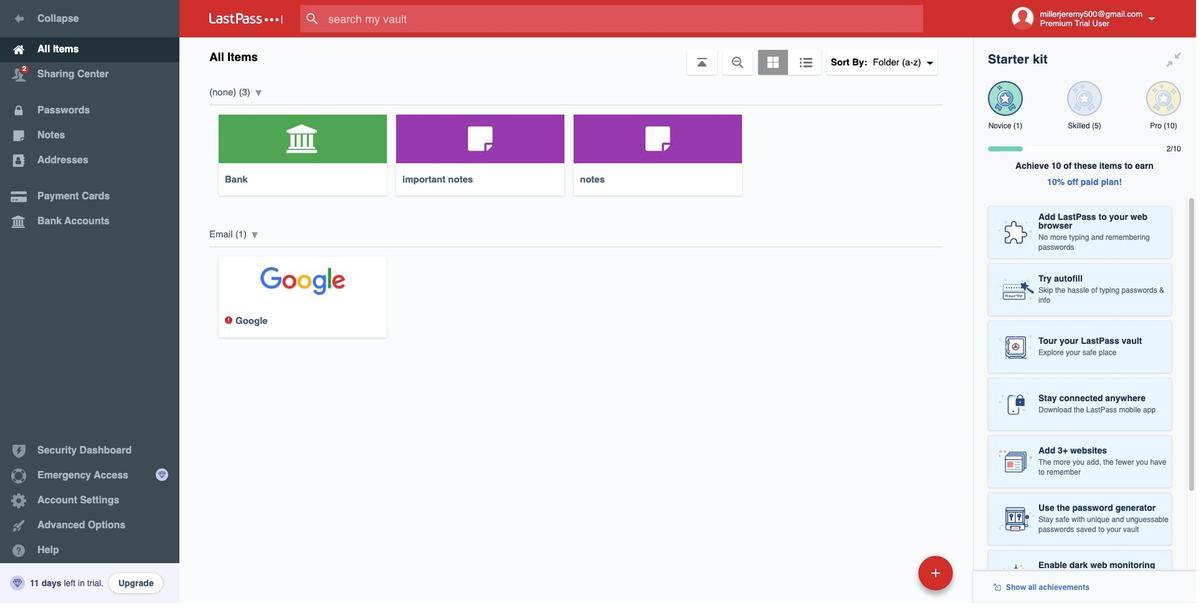 Task type: describe. For each thing, give the bounding box(es) containing it.
new item navigation
[[833, 552, 961, 603]]

lastpass image
[[209, 13, 283, 24]]

main navigation navigation
[[0, 0, 179, 603]]

vault options navigation
[[179, 37, 973, 75]]

Search search field
[[300, 5, 948, 32]]



Task type: locate. For each thing, give the bounding box(es) containing it.
search my vault text field
[[300, 5, 948, 32]]

new item element
[[833, 555, 958, 591]]



Task type: vqa. For each thing, say whether or not it's contained in the screenshot.
Main Navigation 'navigation'
yes



